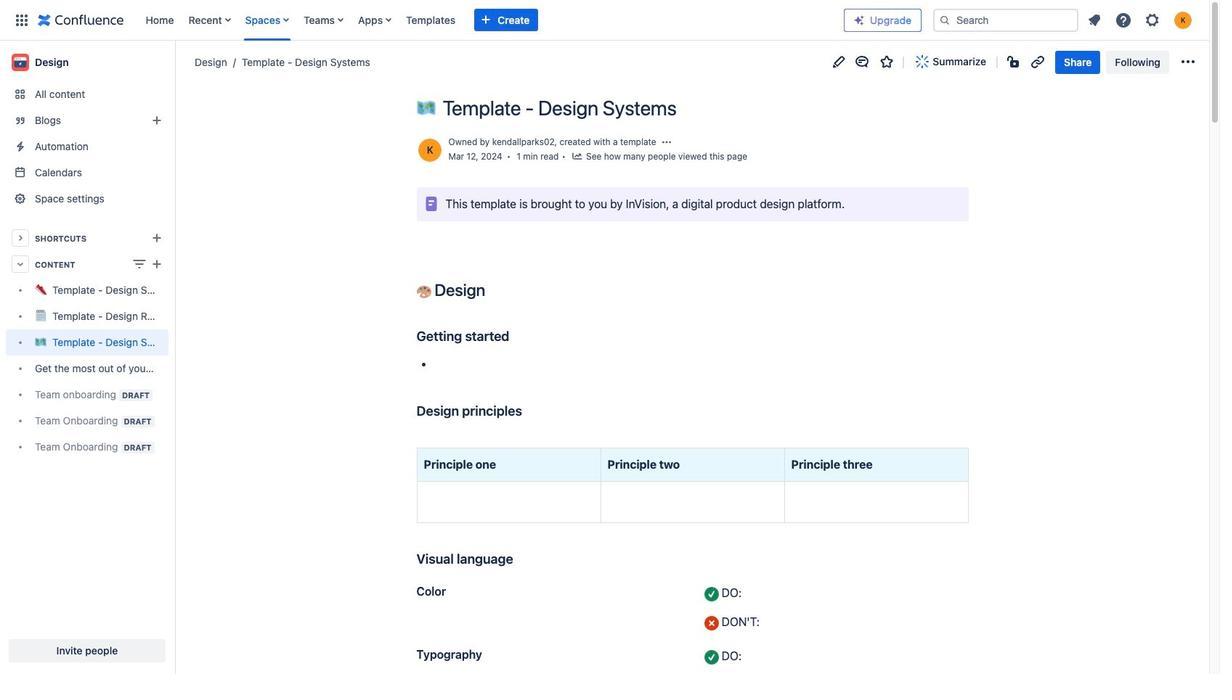 Task type: vqa. For each thing, say whether or not it's contained in the screenshot.
submit
no



Task type: locate. For each thing, give the bounding box(es) containing it.
:cross_mark: image
[[704, 617, 719, 631]]

tree inside space element
[[6, 278, 169, 461]]

more information about kendallparks02 image
[[417, 137, 443, 163]]

search image
[[939, 14, 951, 26]]

your profile and preferences image
[[1175, 11, 1192, 29]]

1 vertical spatial copy image
[[512, 551, 529, 568]]

:check_mark: image up :cross_mark: image at the right of page
[[704, 588, 719, 603]]

banner
[[0, 0, 1210, 41]]

confluence image
[[38, 11, 124, 29], [38, 11, 124, 29]]

0 vertical spatial :check_mark: image
[[704, 588, 719, 603]]

copy image
[[508, 328, 526, 345], [521, 403, 538, 420], [445, 587, 456, 599], [481, 650, 492, 662]]

1 vertical spatial copy link image
[[683, 99, 700, 116]]

edit this page image
[[831, 53, 848, 71]]

space element
[[0, 41, 174, 675]]

more actions image
[[1180, 53, 1197, 71]]

None search field
[[934, 8, 1079, 32]]

:check_mark: image
[[704, 588, 719, 603], [704, 651, 719, 666]]

copy image
[[484, 281, 501, 299], [512, 551, 529, 568]]

1 horizontal spatial list
[[1082, 7, 1201, 33]]

list
[[138, 0, 844, 40], [1082, 7, 1201, 33]]

help icon image
[[1115, 11, 1133, 29]]

global element
[[9, 0, 844, 40]]

0 vertical spatial copy link image
[[1030, 53, 1047, 71]]

copy link image
[[1030, 53, 1047, 71], [683, 99, 700, 116]]

star image
[[879, 53, 896, 71]]

0 horizontal spatial copy link image
[[683, 99, 700, 116]]

:map: image
[[417, 98, 436, 117], [417, 98, 436, 117]]

manage page ownership image
[[661, 137, 673, 148]]

:check_mark: image down :cross_mark: image at the right of page
[[704, 651, 719, 666]]

0 horizontal spatial list
[[138, 0, 844, 40]]

tree
[[6, 278, 169, 461]]

1 vertical spatial :check_mark: image
[[704, 651, 719, 666]]

create image
[[148, 256, 166, 273]]

0 horizontal spatial copy image
[[484, 281, 501, 299]]

change view image
[[131, 256, 148, 273]]

panel note image
[[423, 196, 440, 213]]

1 horizontal spatial copy link image
[[1030, 53, 1047, 71]]



Task type: describe. For each thing, give the bounding box(es) containing it.
list for premium icon at right top
[[1082, 7, 1201, 33]]

1 horizontal spatial copy image
[[512, 551, 529, 568]]

settings icon image
[[1144, 11, 1162, 29]]

:art: image
[[417, 285, 431, 299]]

0 vertical spatial copy image
[[484, 281, 501, 299]]

notification icon image
[[1086, 11, 1104, 29]]

list for appswitcher icon
[[138, 0, 844, 40]]

2 :check_mark: image from the top
[[704, 651, 719, 666]]

add shortcut image
[[148, 230, 166, 247]]

no restrictions image
[[1006, 53, 1024, 71]]

1 :check_mark: image from the top
[[704, 588, 719, 603]]

create a blog image
[[148, 112, 166, 129]]

premium image
[[854, 14, 865, 26]]

collapse sidebar image
[[158, 48, 190, 77]]

Search field
[[934, 8, 1079, 32]]

appswitcher icon image
[[13, 11, 31, 29]]



